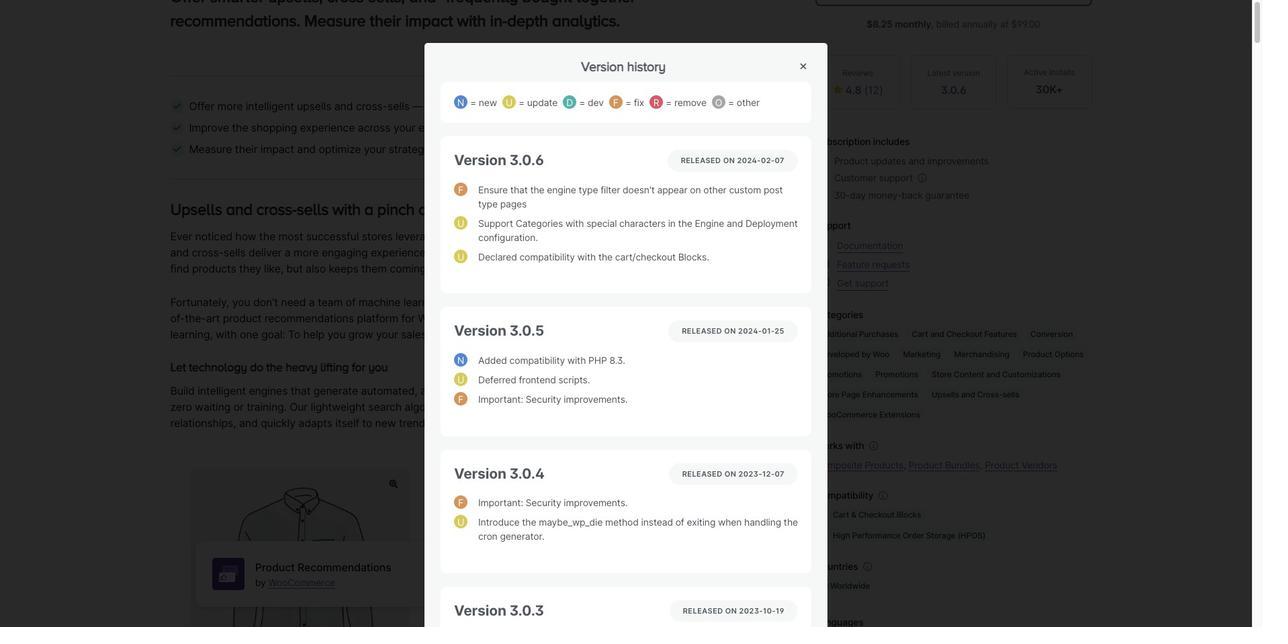 Task type: vqa. For each thing, say whether or not it's contained in the screenshot.
compatibility to the top
yes



Task type: locate. For each thing, give the bounding box(es) containing it.
07 up the handling
[[775, 469, 785, 479]]

cross- up across
[[356, 99, 388, 113]]

or
[[426, 99, 436, 113], [234, 400, 244, 414]]

in-
[[490, 11, 507, 30], [465, 142, 479, 156]]

1 = from the left
[[470, 97, 476, 108]]

active installs 30k+
[[1024, 67, 1075, 96]]

recommendation engines link
[[582, 99, 712, 113]]

1 vertical spatial check image
[[820, 530, 830, 541]]

let technology do the heavy lifting for you
[[170, 360, 388, 374]]

0 horizontal spatial recommendations
[[265, 312, 354, 325]]

1 horizontal spatial type
[[579, 184, 598, 195]]

2 = from the left
[[519, 97, 525, 108]]

3 = from the left
[[579, 97, 585, 108]]

depth down bought
[[507, 11, 548, 30]]

0 horizontal spatial ,
[[904, 459, 906, 471]]

0 horizontal spatial categories
[[516, 218, 563, 229]]

released down now
[[683, 606, 723, 616]]

2 , from the left
[[980, 459, 983, 471]]

= for = fix
[[625, 97, 631, 108]]

customer support
[[834, 172, 913, 183]]

0 vertical spatial categories
[[516, 218, 563, 229]]

checkout inside the cart and checkout features link
[[947, 329, 983, 339]]

10-
[[763, 606, 776, 616]]

1 horizontal spatial .
[[741, 121, 744, 134]]

state-
[[735, 296, 765, 309]]

monthly left billed
[[895, 18, 931, 30]]

0 vertical spatial intelligent
[[246, 99, 294, 113]]

the up deliver
[[259, 230, 276, 243]]

depth down the improve the shopping experience across your entire store, with recommendations placed at strategic locations .
[[479, 142, 508, 156]]

= left dev
[[579, 97, 585, 108]]

monthly for billed
[[895, 18, 931, 30]]

released for 3.0.6
[[681, 156, 721, 166]]

upsells for upsells and cross-sells with a pinch of intelligence
[[170, 200, 222, 218]]

categories up additional
[[816, 309, 864, 320]]

of
[[418, 200, 432, 218], [494, 230, 504, 243], [561, 246, 572, 259], [346, 296, 356, 309], [676, 517, 684, 528]]

support for get support
[[855, 277, 889, 289]]

engines up strategic locations link
[[671, 99, 712, 113]]

that inside ever noticed how the most successful stores leverage the power of product recommendations? when done right, upsells and cross-sells deliver a more engaging experience to your visitors — the kind of experience that not only helps them find products they like, but also keeps them coming back.
[[632, 246, 652, 259]]

for right lifting
[[352, 360, 365, 374]]

latest version 3.0.6
[[928, 68, 980, 97]]

1 horizontal spatial product
[[507, 230, 546, 243]]

1 horizontal spatial their
[[370, 11, 401, 30]]

the up generator.
[[522, 517, 536, 528]]

0 horizontal spatial circle info image
[[861, 560, 874, 574]]

don't
[[253, 296, 278, 309]]

0 horizontal spatial .
[[712, 99, 715, 113]]

promotions down developed
[[820, 369, 862, 379]]

offer left "smarter"
[[170, 0, 206, 5]]

1 vertical spatial important: security improvements.
[[478, 497, 628, 509]]

and inside store content and customizations link
[[986, 369, 1000, 379]]

scripts.
[[559, 374, 590, 386]]

more up improve
[[217, 99, 243, 113]]

meaningful
[[619, 400, 673, 414]]

intelligence down ensure
[[435, 200, 515, 218]]

platform
[[357, 312, 398, 325]]

product inside the is a state- of-the-art product recommendations platform for woocommerce that brings together human intelligence and machine learning, with one goal: to help you grow your sales.
[[223, 312, 262, 325]]

1 vertical spatial impact
[[261, 142, 294, 156]]

improvements. down scripts.
[[564, 394, 628, 405]]

1 horizontal spatial more
[[293, 246, 319, 259]]

0 horizontal spatial intelligence
[[435, 200, 515, 218]]

to right orders
[[561, 400, 571, 414]]

other inside ensure that the engine type filter doesn't appear on other custom post type pages
[[704, 184, 727, 195]]

4 = from the left
[[625, 97, 631, 108]]

and up marketing
[[930, 329, 945, 339]]

released down is
[[682, 327, 722, 336]]

1 horizontal spatial at
[[1000, 18, 1009, 30]]

intelligent up the waiting
[[198, 384, 246, 397]]

1 vertical spatial recommendations
[[265, 312, 354, 325]]

0 vertical spatial 07
[[775, 156, 785, 166]]

circle info image up the cart & checkout blocks
[[876, 489, 890, 503]]

customer
[[834, 172, 877, 183]]

0 vertical spatial impact
[[405, 11, 453, 30]]

on for 3.0.6
[[723, 156, 735, 166]]

get
[[514, 296, 530, 309]]

and up right,
[[727, 218, 743, 229]]

support up configuration.
[[478, 218, 513, 229]]

0 vertical spatial their
[[370, 11, 401, 30]]

measure
[[304, 11, 366, 30], [189, 142, 232, 156]]

0 vertical spatial upsells
[[297, 99, 331, 113]]

and up released on 2024-01-25
[[696, 312, 714, 325]]

0 vertical spatial checkout
[[947, 329, 983, 339]]

0 vertical spatial cart
[[912, 329, 928, 339]]

0 vertical spatial for
[[401, 312, 415, 325]]

them down right,
[[728, 246, 753, 259]]

with down 'store,'
[[441, 142, 462, 156]]

deferred frontend scripts.
[[478, 374, 590, 386]]

version up ensure
[[454, 152, 506, 169]]

1 horizontal spatial cart
[[912, 329, 928, 339]]

high performance order storage (hpos)
[[833, 530, 986, 540]]

but
[[286, 262, 303, 276]]

you inside the is a state- of-the-art product recommendations platform for woocommerce that brings together human intelligence and machine learning, with one goal: to help you grow your sales.
[[327, 328, 346, 341]]

support for support categories with special characters in the engine and deployment configuration.
[[478, 218, 513, 229]]

0 vertical spatial upsells
[[170, 200, 222, 218]]

0 horizontal spatial checkout
[[859, 510, 895, 520]]

engines
[[671, 99, 712, 113], [249, 384, 288, 397]]

1 horizontal spatial promotions
[[876, 369, 918, 379]]

ever
[[170, 230, 192, 243]]

most
[[278, 230, 303, 243]]

= fix
[[625, 97, 644, 108]]

0 vertical spatial them
[[728, 246, 753, 259]]

$8.25 inside $8.25 monthly buy now
[[568, 560, 593, 572]]

that
[[510, 184, 528, 195], [632, 246, 652, 259], [497, 312, 517, 325], [291, 384, 311, 397]]

1 vertical spatial woocommerce
[[820, 409, 877, 420]]

0 horizontal spatial upsells
[[170, 200, 222, 218]]

0 vertical spatial by
[[862, 349, 871, 359]]

on left 10-
[[725, 606, 737, 616]]

1 vertical spatial or
[[234, 400, 244, 414]]

experience up coming
[[371, 246, 426, 259]]

your left own,
[[474, 99, 496, 113]]

1 vertical spatial 2023-
[[739, 606, 763, 616]]

on down state-
[[724, 327, 736, 336]]

human
[[600, 312, 633, 325]]

1 07 from the top
[[775, 156, 785, 166]]

1 horizontal spatial store
[[932, 369, 952, 379]]

installs
[[1049, 67, 1075, 77]]

product
[[507, 230, 546, 243], [223, 312, 262, 325], [676, 400, 715, 414]]

check image left high
[[820, 530, 830, 541]]

on for 3.0.5
[[724, 327, 736, 336]]

1 horizontal spatial support
[[816, 219, 851, 231]]

1 horizontal spatial categories
[[816, 309, 864, 320]]

heavy
[[286, 360, 317, 374]]

the right in
[[678, 218, 692, 229]]

and down algorithm
[[434, 416, 453, 430]]

your inside ever noticed how the most successful stores leverage the power of product recommendations? when done right, upsells and cross-sells deliver a more engaging experience to your visitors — the kind of experience that not only helps them find products they like, but also keeps them coming back.
[[442, 246, 464, 259]]

1 promotions link from the left
[[816, 367, 866, 382]]

support inside the support categories with special characters in the engine and deployment configuration.
[[478, 218, 513, 229]]

— down configuration.
[[505, 246, 516, 259]]

with inside recommendations, with near- zero waiting or training. our lightweight search algorithm analyzes your orders to discover meaningful product relationships, and quickly adapts itself to new trends and seasonal patterns.
[[708, 384, 729, 397]]

0 horizontal spatial new
[[375, 416, 396, 430]]

1 vertical spatial their
[[235, 142, 258, 156]]

composite
[[816, 459, 862, 471]]

promotions link up enhancements
[[872, 367, 923, 382]]

support
[[879, 172, 913, 183], [855, 277, 889, 289]]

0 horizontal spatial store
[[820, 389, 840, 399]]

0 horizontal spatial promotions link
[[816, 367, 866, 382]]

the inside the support categories with special characters in the engine and deployment configuration.
[[678, 218, 692, 229]]

0 horizontal spatial woocommerce
[[268, 577, 335, 588]]

0 vertical spatial woocommerce
[[418, 312, 494, 325]]

measure inside offer smarter upsells, cross-sells, and "frequently bought together" recommendations. measure their impact with in-depth analytics.
[[304, 11, 366, 30]]

0 vertical spatial important:
[[478, 394, 523, 405]]

0 vertical spatial in-
[[490, 11, 507, 30]]

analytics link
[[511, 142, 557, 156]]

1 vertical spatial machine
[[717, 312, 759, 325]]

more up also
[[293, 246, 319, 259]]

0 vertical spatial improvements.
[[564, 394, 628, 405]]

zero
[[170, 400, 192, 414]]

0 vertical spatial $8.25
[[867, 18, 893, 30]]

store for store content and customizations
[[932, 369, 952, 379]]

technology
[[189, 360, 247, 374]]

0 horizontal spatial by
[[255, 577, 266, 588]]

with inside the support categories with special characters in the engine and deployment configuration.
[[566, 218, 584, 229]]

0 horizontal spatial promotions
[[820, 369, 862, 379]]

help
[[303, 328, 325, 341]]

0 vertical spatial support
[[879, 172, 913, 183]]

recommendations up 'woocommerce' link
[[298, 561, 391, 574]]

bought
[[524, 384, 561, 397]]

a right is
[[727, 296, 733, 309]]

1 vertical spatial measure
[[189, 142, 232, 156]]

1 horizontal spatial measure
[[304, 11, 366, 30]]

billed
[[936, 18, 960, 30]]

1 vertical spatial upsells
[[932, 389, 959, 399]]

security down 3.0.4
[[526, 497, 561, 509]]

together"
[[576, 0, 642, 5]]

machine up the platform
[[359, 296, 401, 309]]

buy
[[660, 568, 679, 581]]

check image
[[820, 510, 830, 521], [820, 530, 830, 541]]

0 vertical spatial offer
[[170, 0, 206, 5]]

1 vertical spatial 2024-
[[738, 327, 762, 336]]

8.3.
[[610, 355, 625, 366]]

placed
[[597, 121, 631, 134]]

0 vertical spatial engines
[[671, 99, 712, 113]]

measure down upsells,
[[304, 11, 366, 30]]

create
[[439, 99, 471, 113]]

added
[[478, 355, 507, 366]]

your inside the is a state- of-the-art product recommendations platform for woocommerce that brings together human intelligence and machine learning, with one goal: to help you grow your sales.
[[376, 328, 398, 341]]

on left '12-'
[[725, 469, 737, 479]]

0 horizontal spatial engines
[[249, 384, 288, 397]]

released on 2024-01-25
[[682, 327, 785, 336]]

= up locations
[[728, 97, 734, 108]]

products
[[865, 459, 904, 471]]

$8.25 up the "reviews"
[[867, 18, 893, 30]]

on for 3.0.4
[[725, 469, 737, 479]]

right,
[[706, 230, 732, 243]]

circle info image
[[876, 489, 890, 503], [861, 560, 874, 574]]

and right sells,
[[409, 0, 436, 5]]

0 horizontal spatial at
[[634, 121, 643, 134]]

—
[[413, 99, 423, 113], [505, 246, 516, 259]]

with up recommendations? at top
[[566, 218, 584, 229]]

the right improve
[[232, 121, 248, 134]]

version
[[581, 59, 624, 74], [454, 152, 506, 169], [454, 323, 506, 340], [454, 465, 506, 482], [454, 602, 506, 619]]

1 vertical spatial 07
[[775, 469, 785, 479]]

done
[[678, 230, 703, 243]]

1 vertical spatial monthly
[[595, 560, 632, 572]]

1 vertical spatial other
[[704, 184, 727, 195]]

to up back.
[[429, 246, 439, 259]]

sells
[[388, 99, 410, 113], [297, 200, 329, 218], [224, 246, 246, 259], [1003, 389, 1020, 399]]

0 vertical spatial circle info image
[[876, 489, 890, 503]]

and inside the support categories with special characters in the engine and deployment configuration.
[[727, 218, 743, 229]]

2 horizontal spatial woocommerce
[[820, 409, 877, 420]]

product down recommendations,
[[676, 400, 715, 414]]

experience down recommendations? at top
[[574, 246, 629, 259]]

3.0.6
[[941, 83, 967, 97], [510, 152, 544, 169]]

improvements.
[[564, 394, 628, 405], [564, 497, 628, 509]]

compatibility down configuration.
[[520, 251, 575, 263]]

0 horizontal spatial you
[[232, 296, 250, 309]]

that inside the is a state- of-the-art product recommendations platform for woocommerce that brings together human intelligence and machine learning, with one goal: to help you grow your sales.
[[497, 312, 517, 325]]

ensure
[[478, 184, 508, 195]]

sales.
[[401, 328, 429, 341]]

cart up marketing
[[912, 329, 928, 339]]

circle info image
[[867, 439, 881, 453]]

6 = from the left
[[728, 97, 734, 108]]

at down recommendation engines link
[[634, 121, 643, 134]]

12-
[[762, 469, 775, 479]]

and inside upsells and cross-sells link
[[961, 389, 975, 399]]

engine
[[547, 184, 576, 195]]

a down most
[[285, 246, 291, 259]]

offer inside offer smarter upsells, cross-sells, and "frequently bought together" recommendations. measure their impact with in-depth analytics.
[[170, 0, 206, 5]]

2 vertical spatial woocommerce
[[268, 577, 335, 588]]

1 vertical spatial cart
[[833, 510, 849, 520]]

categories inside the support categories with special characters in the engine and deployment configuration.
[[516, 218, 563, 229]]

a
[[364, 200, 373, 218], [285, 246, 291, 259], [309, 296, 315, 309], [727, 296, 733, 309]]

1 vertical spatial more
[[293, 246, 319, 259]]

2 check image from the top
[[820, 530, 830, 541]]

0 vertical spatial store
[[932, 369, 952, 379]]

your inside recommendations, with near- zero waiting or training. our lightweight search algorithm analyzes your orders to discover meaningful product relationships, and quickly adapts itself to new trends and seasonal patterns.
[[501, 400, 523, 414]]

2 promotions from the left
[[876, 369, 918, 379]]

1 horizontal spatial upsells
[[932, 389, 959, 399]]

07 up post
[[775, 156, 785, 166]]

on inside ensure that the engine type filter doesn't appear on other custom post type pages
[[690, 184, 701, 195]]

configuration.
[[478, 232, 538, 243]]

of right 'team'
[[346, 296, 356, 309]]

on up custom
[[723, 156, 735, 166]]

impact inside offer smarter upsells, cross-sells, and "frequently bought together" recommendations. measure their impact with in-depth analytics.
[[405, 11, 453, 30]]

the inside ensure that the engine type filter doesn't appear on other custom post type pages
[[530, 184, 545, 195]]

improve the shopping experience across your entire store, with recommendations placed at strategic locations .
[[189, 121, 744, 134]]

$8.25 down maybe_wp_die
[[568, 560, 593, 572]]

1 horizontal spatial checkout
[[947, 329, 983, 339]]

your down the platform
[[376, 328, 398, 341]]

depth inside offer smarter upsells, cross-sells, and "frequently bought together" recommendations. measure their impact with in-depth analytics.
[[507, 11, 548, 30]]

product options link
[[1019, 347, 1088, 362]]

other left custom
[[704, 184, 727, 195]]

and
[[409, 0, 436, 5], [334, 99, 353, 113], [297, 142, 316, 156], [909, 155, 925, 167], [226, 200, 253, 218], [727, 218, 743, 229], [170, 246, 189, 259], [696, 312, 714, 325], [930, 329, 945, 339], [986, 369, 1000, 379], [961, 389, 975, 399], [239, 416, 258, 430], [434, 416, 453, 430]]

or inside recommendations, with near- zero waiting or training. our lightweight search algorithm analyzes your orders to discover meaningful product relationships, and quickly adapts itself to new trends and seasonal patterns.
[[234, 400, 244, 414]]

store left 'page'
[[820, 389, 840, 399]]

1 vertical spatial by
[[255, 577, 266, 588]]

0 horizontal spatial recommendations
[[298, 561, 391, 574]]

build
[[170, 384, 195, 397]]

1 horizontal spatial new
[[479, 97, 497, 108]]

improvements. up maybe_wp_die
[[564, 497, 628, 509]]

deliver captivating, amazon-style recommendations, without giving up your store's data or revenue to anyone image
[[170, 448, 773, 627]]

store for store page enhancements
[[820, 389, 840, 399]]

intelligent up shopping
[[246, 99, 294, 113]]

0 vertical spatial product
[[507, 230, 546, 243]]

stores
[[362, 230, 393, 243]]

coming
[[390, 262, 426, 276]]

monthly inside $8.25 monthly buy now
[[595, 560, 632, 572]]

to left get
[[501, 296, 511, 309]]

cart for cart & checkout blocks
[[833, 510, 849, 520]]

(hpos)
[[958, 530, 986, 540]]

important: down deferred
[[478, 394, 523, 405]]

fortunately, you don't need a team of machine learning specialists to get started. product recommendations
[[170, 296, 713, 309]]

1 check image from the top
[[820, 510, 830, 521]]

do
[[250, 360, 263, 374]]

0 horizontal spatial measure
[[189, 142, 232, 156]]

01-
[[762, 327, 775, 336]]

1 , from the left
[[904, 459, 906, 471]]

that up "pages"
[[510, 184, 528, 195]]

support up 30-day money-back guarantee
[[879, 172, 913, 183]]

additional purchases
[[820, 329, 899, 339]]

that left not
[[632, 246, 652, 259]]

only
[[674, 246, 695, 259]]

and inside ever noticed how the most successful stores leverage the power of product recommendations? when done right, upsells and cross-sells deliver a more engaging experience to your visitors — the kind of experience that not only helps them find products they like, but also keeps them coming back.
[[170, 246, 189, 259]]

circle info image up worldwide
[[861, 560, 874, 574]]

adapts
[[298, 416, 333, 430]]

5 = from the left
[[666, 97, 672, 108]]

0 vertical spatial 2024-
[[737, 156, 761, 166]]

file lines image
[[816, 237, 832, 254]]

07 for version 3.0.6
[[775, 156, 785, 166]]

categories up kind
[[516, 218, 563, 229]]

1 vertical spatial depth
[[479, 142, 508, 156]]

2023- left 19
[[739, 606, 763, 616]]

version for version 3.0.4
[[454, 465, 506, 482]]

generator.
[[500, 531, 544, 542]]

1 vertical spatial support
[[855, 277, 889, 289]]

4.8
[[846, 83, 862, 97]]

07 for version 3.0.4
[[775, 469, 785, 479]]

2024- for version 3.0.6
[[737, 156, 761, 166]]

lifting
[[320, 360, 349, 374]]

0 horizontal spatial other
[[704, 184, 727, 195]]

cart and checkout features link
[[908, 327, 1021, 342]]

security down frontend
[[526, 394, 561, 405]]

machine
[[359, 296, 401, 309], [717, 312, 759, 325]]

1 vertical spatial circle info image
[[861, 560, 874, 574]]

like,
[[264, 262, 283, 276]]

helps
[[698, 246, 725, 259]]

0 horizontal spatial in-
[[465, 142, 479, 156]]

machine up released on 2024-01-25
[[717, 312, 759, 325]]

cart for cart and checkout features
[[912, 329, 928, 339]]

1 horizontal spatial impact
[[405, 11, 453, 30]]

$8.25 for buy
[[568, 560, 593, 572]]

the left kind
[[518, 246, 535, 259]]

version for version 3.0.3
[[454, 602, 506, 619]]

2023- up the handling
[[739, 469, 763, 479]]

version left 3.0.4
[[454, 465, 506, 482]]

0 horizontal spatial more
[[217, 99, 243, 113]]

them right keeps
[[361, 262, 387, 276]]

released for 3.0.3
[[683, 606, 723, 616]]

or right the waiting
[[234, 400, 244, 414]]

2 important: security improvements. from the top
[[478, 497, 628, 509]]

product up "customizations" on the bottom right
[[1023, 349, 1053, 359]]

1 vertical spatial improvements.
[[564, 497, 628, 509]]

in- down the improve the shopping experience across your entire store, with recommendations placed at strategic locations .
[[465, 142, 479, 156]]

recommendations down rule-
[[505, 121, 594, 134]]

1 vertical spatial security
[[526, 497, 561, 509]]

annually
[[962, 18, 998, 30]]

1 horizontal spatial for
[[401, 312, 415, 325]]

2023-
[[739, 469, 763, 479], [739, 606, 763, 616]]

released for 3.0.4
[[682, 469, 723, 479]]

upsells up ever on the top of the page
[[170, 200, 222, 218]]

important: up introduce
[[478, 497, 523, 509]]

0 horizontal spatial for
[[352, 360, 365, 374]]

with down recommendations? at top
[[578, 251, 596, 263]]

compatibility up frontend
[[510, 355, 565, 366]]

, left product bundles link
[[904, 459, 906, 471]]

their inside offer smarter upsells, cross-sells, and "frequently bought together" recommendations. measure their impact with in-depth analytics.
[[370, 11, 401, 30]]

2 horizontal spatial experience
[[574, 246, 629, 259]]

1 horizontal spatial in-
[[490, 11, 507, 30]]

2 07 from the top
[[775, 469, 785, 479]]

2024- down state-
[[738, 327, 762, 336]]

with down = new
[[481, 121, 502, 134]]

)
[[880, 83, 883, 97]]

globe image
[[820, 581, 830, 592]]

0 vertical spatial security
[[526, 394, 561, 405]]

19
[[776, 606, 785, 616]]

entire
[[418, 121, 447, 134]]

product inside ever noticed how the most successful stores leverage the power of product recommendations? when done right, upsells and cross-sells deliver a more engaging experience to your visitors — the kind of experience that not only helps them find products they like, but also keeps them coming back.
[[507, 230, 546, 243]]

noticed
[[195, 230, 232, 243]]

check image for cart
[[820, 510, 830, 521]]

optimize
[[319, 142, 361, 156]]

1 horizontal spatial you
[[327, 328, 346, 341]]

shopping
[[251, 121, 297, 134]]

recommendations inside the is a state- of-the-art product recommendations platform for woocommerce that brings together human intelligence and machine learning, with one goal: to help you grow your sales.
[[265, 312, 354, 325]]

or up the entire
[[426, 99, 436, 113]]

merchandising link
[[950, 347, 1014, 362]]

support inside the get support link
[[855, 277, 889, 289]]

0 vertical spatial —
[[413, 99, 423, 113]]



Task type: describe. For each thing, give the bounding box(es) containing it.
30-day money-back guarantee
[[834, 189, 970, 201]]

2 improvements. from the top
[[564, 497, 628, 509]]

woo
[[873, 349, 890, 359]]

blocks.
[[678, 251, 709, 263]]

0 vertical spatial type
[[579, 184, 598, 195]]

need
[[281, 296, 306, 309]]

introduce the maybe_wp_die method instead of exiting when handling the cron generator.
[[478, 517, 798, 542]]

0 vertical spatial other
[[737, 97, 760, 108]]

compatibility for added
[[510, 355, 565, 366]]

product left the vendors in the bottom of the page
[[985, 459, 1019, 471]]

together
[[564, 384, 610, 397]]

1 important: security improvements. from the top
[[478, 394, 628, 405]]

exiting
[[687, 517, 716, 528]]

0 vertical spatial .
[[712, 99, 715, 113]]

0 vertical spatial at
[[1000, 18, 1009, 30]]

find
[[170, 262, 189, 276]]

product inside the 'product recommendations by woocommerce'
[[255, 561, 295, 574]]

0 horizontal spatial their
[[235, 142, 258, 156]]

and inside offer smarter upsells, cross-sells, and "frequently bought together" recommendations. measure their impact with in-depth analytics.
[[409, 0, 436, 5]]

1 improvements. from the top
[[564, 394, 628, 405]]

engine
[[695, 218, 724, 229]]

with inside offer smarter upsells, cross-sells, and "frequently bought together" recommendations. measure their impact with in-depth analytics.
[[457, 11, 486, 30]]

of right kind
[[561, 246, 572, 259]]

1 horizontal spatial by
[[862, 349, 871, 359]]

storage
[[926, 530, 956, 540]]

30k+
[[1036, 83, 1063, 96]]

1 security from the top
[[526, 394, 561, 405]]

store content and customizations
[[932, 369, 1061, 379]]

= update
[[519, 97, 558, 108]]

= for = update
[[519, 97, 525, 108]]

1 horizontal spatial experience
[[371, 246, 426, 259]]

0 horizontal spatial impact
[[261, 142, 294, 156]]

with left circle info icon
[[846, 440, 864, 451]]

goal:
[[261, 328, 285, 341]]

a right need
[[309, 296, 315, 309]]

1 horizontal spatial recommendations
[[505, 121, 594, 134]]

2 important: from the top
[[478, 497, 523, 509]]

woocommerce extensions link
[[816, 407, 924, 422]]

product up customer
[[834, 155, 868, 167]]

"frequently
[[440, 0, 518, 5]]

0 vertical spatial new
[[479, 97, 497, 108]]

upsells inside ever noticed how the most successful stores leverage the power of product recommendations? when done right, upsells and cross-sells deliver a more engaging experience to your visitors — the kind of experience that not only helps them find products they like, but also keeps them coming back.
[[735, 230, 769, 243]]

one
[[240, 328, 258, 341]]

monthly for buy
[[595, 560, 632, 572]]

custom
[[729, 184, 761, 195]]

and right updates
[[909, 155, 925, 167]]

$8.25 for billed
[[867, 18, 893, 30]]

cross- inside ever noticed how the most successful stores leverage the power of product recommendations? when done right, upsells and cross-sells deliver a more engaging experience to your visitors — the kind of experience that not only helps them find products they like, but also keeps them coming back.
[[192, 246, 224, 259]]

introduce
[[478, 517, 520, 528]]

guarantee
[[926, 189, 970, 201]]

released for 3.0.5
[[682, 327, 722, 336]]

0 horizontal spatial experience
[[300, 121, 355, 134]]

measure their impact and optimize your strategies with in-depth analytics
[[189, 142, 557, 156]]

bought
[[522, 0, 572, 5]]

your up "strategies"
[[394, 121, 416, 134]]

improve
[[189, 121, 229, 134]]

added compatibility with php 8.3.
[[478, 355, 625, 366]]

the right "do"
[[266, 360, 283, 374]]

circle info image for countries
[[861, 560, 874, 574]]

0 vertical spatial or
[[426, 99, 436, 113]]

cross- inside offer smarter upsells, cross-sells, and "frequently bought together" recommendations. measure their impact with in-depth analytics.
[[327, 0, 369, 5]]

cron
[[478, 531, 498, 542]]

and up optimize
[[334, 99, 353, 113]]

3.0.6 inside latest version 3.0.6
[[941, 83, 967, 97]]

and inside the is a state- of-the-art product recommendations platform for woocommerce that brings together human intelligence and machine learning, with one goal: to help you grow your sales.
[[696, 312, 714, 325]]

sells up successful
[[297, 200, 329, 218]]

specialists
[[446, 296, 498, 309]]

generate
[[314, 384, 358, 397]]

automated,
[[361, 384, 418, 397]]

marketing link
[[899, 347, 945, 362]]

composite products link
[[816, 459, 904, 471]]

version 3.0.3
[[454, 602, 544, 619]]

support for support
[[816, 219, 851, 231]]

of up leverage in the top left of the page
[[418, 200, 432, 218]]

learning,
[[170, 328, 213, 341]]

to
[[288, 328, 300, 341]]

2 vertical spatial you
[[368, 360, 388, 374]]

in- inside offer smarter upsells, cross-sells, and "frequently bought together" recommendations. measure their impact with in-depth analytics.
[[490, 11, 507, 30]]

grow
[[348, 328, 373, 341]]

of up the declared
[[494, 230, 504, 243]]

2023- for version 3.0.4
[[739, 469, 763, 479]]

= for = other
[[728, 97, 734, 108]]

support for customer support
[[879, 172, 913, 183]]

= for = remove
[[666, 97, 672, 108]]

offer for offer more intelligent upsells and cross-sells — or create your own, rule-based recommendation engines .
[[189, 99, 214, 113]]

1 vertical spatial at
[[634, 121, 643, 134]]

intelligence inside the is a state- of-the-art product recommendations platform for woocommerce that brings together human intelligence and machine learning, with one goal: to help you grow your sales.
[[636, 312, 693, 325]]

2 promotions link from the left
[[872, 367, 923, 382]]

a left pinch
[[364, 200, 373, 218]]

frontend
[[519, 374, 556, 386]]

documentation
[[837, 240, 903, 251]]

upsells and cross-sells link
[[928, 387, 1024, 402]]

offer for offer smarter upsells, cross-sells, and "frequently bought together" recommendations. measure their impact with in-depth analytics.
[[170, 0, 206, 5]]

analyzes
[[454, 400, 498, 414]]

strategic locations link
[[646, 121, 741, 134]]

2024- for version 3.0.5
[[738, 327, 762, 336]]

with up successful
[[332, 200, 361, 218]]

fortunately,
[[170, 296, 229, 309]]

your down across
[[364, 142, 386, 156]]

0 vertical spatial you
[[232, 296, 250, 309]]

version for version 3.0.6
[[454, 152, 506, 169]]

reviews
[[843, 68, 873, 78]]

bundles
[[945, 459, 980, 471]]

sells down store content and customizations link
[[1003, 389, 1020, 399]]

new inside recommendations, with near- zero waiting or training. our lightweight search algorithm analyzes your orders to discover meaningful product relationships, and quickly adapts itself to new trends and seasonal patterns.
[[375, 416, 396, 430]]

1 promotions from the left
[[820, 369, 862, 379]]

1 important: from the top
[[478, 394, 523, 405]]

1 vertical spatial .
[[741, 121, 744, 134]]

characters
[[619, 218, 666, 229]]

and up how
[[226, 200, 253, 218]]

own,
[[498, 99, 522, 113]]

they
[[239, 262, 261, 276]]

keeps
[[329, 262, 359, 276]]

extensions
[[879, 409, 920, 420]]

countries
[[816, 561, 858, 572]]

by inside the 'product recommendations by woocommerce'
[[255, 577, 266, 588]]

the right the handling
[[784, 517, 798, 528]]

marketing
[[903, 349, 941, 359]]

checkout for blocks
[[859, 510, 895, 520]]

a inside ever noticed how the most successful stores leverage the power of product recommendations? when done right, upsells and cross-sells deliver a more engaging experience to your visitors — the kind of experience that not only helps them find products they like, but also keeps them coming back.
[[285, 246, 291, 259]]

woocommerce inside the is a state- of-the-art product recommendations platform for woocommerce that brings together human intelligence and machine learning, with one goal: to help you grow your sales.
[[418, 312, 494, 325]]

version history
[[581, 59, 666, 74]]

when
[[718, 517, 742, 528]]

high
[[833, 530, 850, 540]]

1 horizontal spatial them
[[728, 246, 753, 259]]

0 horizontal spatial upsells
[[297, 99, 331, 113]]

product up together
[[575, 296, 615, 309]]

1 vertical spatial intelligent
[[198, 384, 246, 397]]

and down training.
[[239, 416, 258, 430]]

product inside recommendations, with near- zero waiting or training. our lightweight search algorithm analyzes your orders to discover meaningful product relationships, and quickly adapts itself to new trends and seasonal patterns.
[[676, 400, 715, 414]]

to inside ever noticed how the most successful stores leverage the power of product recommendations? when done right, upsells and cross-sells deliver a more engaging experience to your visitors — the kind of experience that not only helps them find products they like, but also keeps them coming back.
[[429, 246, 439, 259]]

version
[[953, 68, 980, 78]]

cross- up most
[[256, 200, 297, 218]]

near-
[[732, 384, 759, 397]]

woocommerce inside the 'product recommendations by woocommerce'
[[268, 577, 335, 588]]

version for version 3.0.5
[[454, 323, 506, 340]]

is a state- of-the-art product recommendations platform for woocommerce that brings together human intelligence and machine learning, with one goal: to help you grow your sales.
[[170, 296, 765, 341]]

1 vertical spatial categories
[[816, 309, 864, 320]]

subscription includes
[[816, 136, 910, 147]]

compatibility for declared
[[520, 251, 575, 263]]

1 horizontal spatial engines
[[671, 99, 712, 113]]

0 horizontal spatial machine
[[359, 296, 401, 309]]

maybe_wp_die
[[539, 517, 603, 528]]

the down recommendations? at top
[[599, 251, 613, 263]]

1 vertical spatial in-
[[465, 142, 479, 156]]

declared
[[478, 251, 517, 263]]

products
[[192, 262, 236, 276]]

product vendors link
[[985, 459, 1058, 471]]

0 horizontal spatial 3.0.6
[[510, 152, 544, 169]]

build intelligent engines that generate automated, accurate frequently bought together
[[170, 384, 610, 397]]

product left bundles
[[909, 459, 943, 471]]

deployment
[[746, 218, 798, 229]]

and left optimize
[[297, 142, 316, 156]]

back.
[[429, 262, 456, 276]]

2 security from the top
[[526, 497, 561, 509]]

blocks
[[897, 510, 922, 520]]

a inside the is a state- of-the-art product recommendations platform for woocommerce that brings together human intelligence and machine learning, with one goal: to help you grow your sales.
[[727, 296, 733, 309]]

product recommendations by woocommerce
[[255, 561, 391, 588]]

content
[[954, 369, 984, 379]]

in
[[668, 218, 676, 229]]

store page enhancements link
[[816, 387, 922, 402]]

version for version history
[[581, 59, 624, 74]]

with up scripts.
[[568, 355, 586, 366]]

check image for high
[[820, 530, 830, 541]]

works with
[[816, 440, 864, 451]]

that inside ensure that the engine type filter doesn't appear on other custom post type pages
[[510, 184, 528, 195]]

2023- for version 3.0.3
[[739, 606, 763, 616]]

= for = new
[[470, 97, 476, 108]]

for inside the is a state- of-the-art product recommendations platform for woocommerce that brings together human intelligence and machine learning, with one goal: to help you grow your sales.
[[401, 312, 415, 325]]

itself
[[335, 416, 359, 430]]

circle info image for compatibility
[[876, 489, 890, 503]]

1 vertical spatial for
[[352, 360, 365, 374]]

that up our
[[291, 384, 311, 397]]

message image
[[816, 275, 832, 291]]

more inside ever noticed how the most successful stores leverage the power of product recommendations? when done right, upsells and cross-sells deliver a more engaging experience to your visitors — the kind of experience that not only helps them find products they like, but also keeps them coming back.
[[293, 246, 319, 259]]

get support
[[837, 277, 889, 289]]

the left power on the left of page
[[441, 230, 457, 243]]

0 horizontal spatial type
[[478, 198, 498, 210]]

released on 2023-10-19
[[683, 606, 785, 616]]

fix
[[634, 97, 644, 108]]

released on 2023-12-07
[[682, 469, 785, 479]]

0 horizontal spatial them
[[361, 262, 387, 276]]

purchases
[[859, 329, 899, 339]]

checkout for features
[[947, 329, 983, 339]]

cart and checkout features
[[912, 329, 1017, 339]]

not
[[655, 246, 671, 259]]

and inside the cart and checkout features link
[[930, 329, 945, 339]]

circle user image
[[816, 256, 832, 272]]

special
[[587, 218, 617, 229]]

merchandising
[[954, 349, 1010, 359]]

to right itself
[[362, 416, 372, 430]]

on for 3.0.3
[[725, 606, 737, 616]]

machine inside the is a state- of-the-art product recommendations platform for woocommerce that brings together human intelligence and machine learning, with one goal: to help you grow your sales.
[[717, 312, 759, 325]]

sells up across
[[388, 99, 410, 113]]

woocommerce extensions
[[820, 409, 920, 420]]

of inside introduce the maybe_wp_die method instead of exiting when handling the cron generator.
[[676, 517, 684, 528]]

enhancements
[[863, 389, 918, 399]]

feature
[[837, 258, 870, 270]]

0 horizontal spatial —
[[413, 99, 423, 113]]

— inside ever noticed how the most successful stores leverage the power of product recommendations? when done right, upsells and cross-sells deliver a more engaging experience to your visitors — the kind of experience that not only helps them find products they like, but also keeps them coming back.
[[505, 246, 516, 259]]

waiting
[[195, 400, 231, 414]]

with inside the is a state- of-the-art product recommendations platform for woocommerce that brings together human intelligence and machine learning, with one goal: to help you grow your sales.
[[216, 328, 237, 341]]

upsells for upsells and cross-sells
[[932, 389, 959, 399]]

$8.25 monthly buy now
[[568, 560, 703, 581]]

0 vertical spatial recommendations
[[618, 296, 713, 309]]

= for = dev
[[579, 97, 585, 108]]

sells inside ever noticed how the most successful stores leverage the power of product recommendations? when done right, upsells and cross-sells deliver a more engaging experience to your visitors — the kind of experience that not only helps them find products they like, but also keeps them coming back.
[[224, 246, 246, 259]]

developed
[[820, 349, 860, 359]]

recommendations inside the 'product recommendations by woocommerce'
[[298, 561, 391, 574]]



